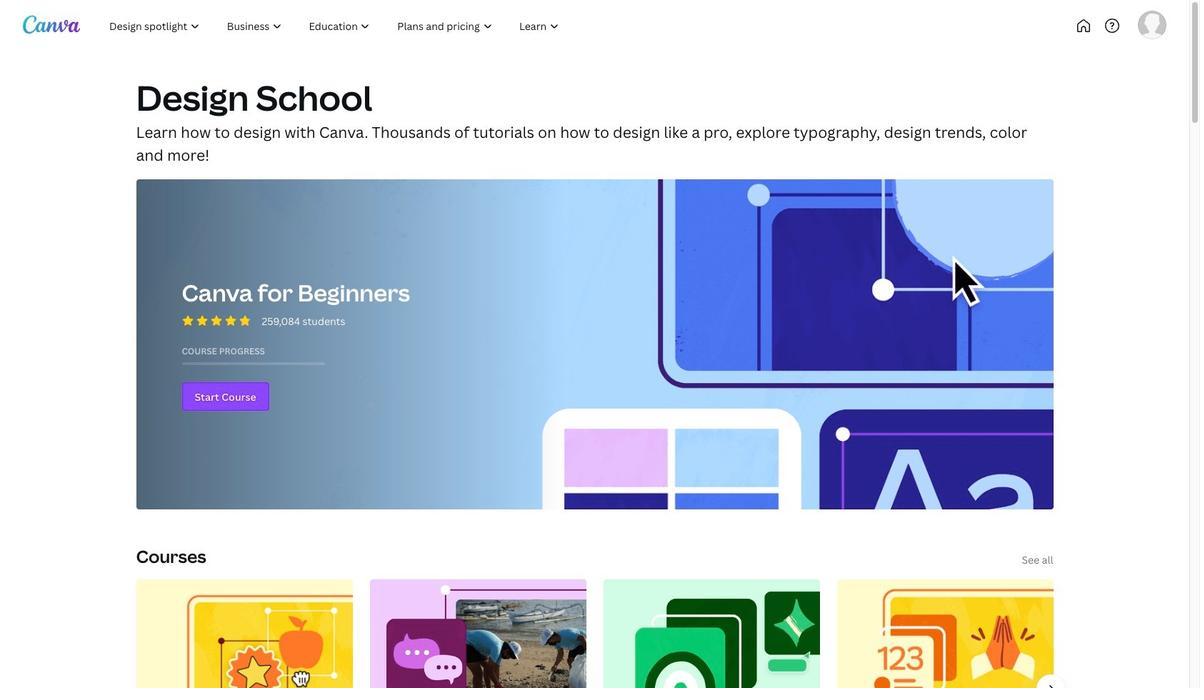 Task type: vqa. For each thing, say whether or not it's contained in the screenshot.
What within What topic does your Future Skills Lessons cover, and who are your partners?
no



Task type: locate. For each thing, give the bounding box(es) containing it.
top level navigation element
[[97, 11, 620, 40]]

ds lp top hero banner image image
[[136, 179, 1054, 510]]

canva pro for nonprofits image
[[370, 580, 586, 688]]

print advertising image
[[604, 580, 820, 688]]

canva design skills for students image
[[827, 573, 1064, 688]]



Task type: describe. For each thing, give the bounding box(es) containing it.
getting started with canva for education image
[[136, 580, 353, 688]]



